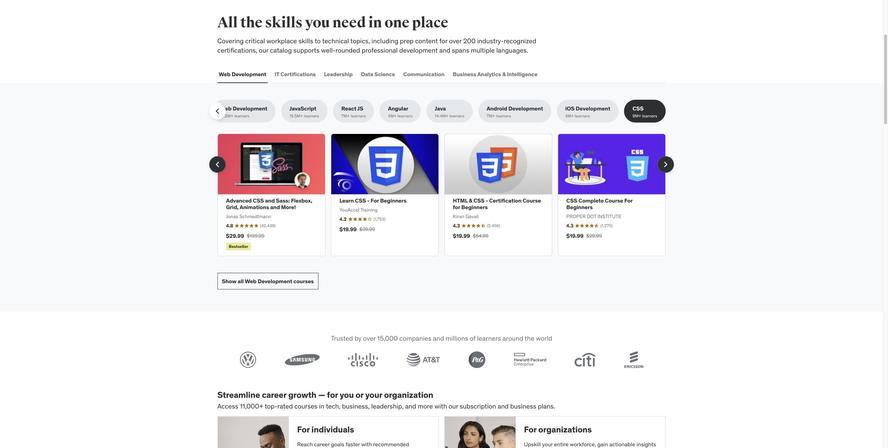 Task type: describe. For each thing, give the bounding box(es) containing it.
and down organization
[[405, 403, 416, 411]]

& inside button
[[502, 71, 506, 78]]

around
[[502, 335, 523, 343]]

flexbox,
[[291, 197, 312, 204]]

intelligence
[[507, 71, 538, 78]]

covering critical workplace skills to technical topics, including prep content for over 200 industry-recognized certifications, our catalog supports well-rounded professional development and spans multiple languages.
[[217, 37, 536, 54]]

organization
[[384, 390, 433, 401]]

business
[[453, 71, 476, 78]]

development right all
[[258, 278, 292, 285]]

200
[[463, 37, 476, 45]]

all
[[238, 278, 244, 285]]

html & css - certification course for beginners link
[[453, 197, 541, 211]]

certification
[[489, 197, 522, 204]]

business,
[[342, 403, 370, 411]]

place
[[412, 14, 448, 32]]

0 horizontal spatial over
[[363, 335, 376, 343]]

upskill your entire workforce, gain actionable insights
[[524, 442, 656, 449]]

sass:
[[276, 197, 290, 204]]

you inside streamline career growth — for you or your organization access 11,000+ top-rated courses in tech, business, leadership, and more with our subscription and business plans.
[[340, 390, 354, 401]]

certifications
[[280, 71, 316, 78]]

js
[[357, 105, 363, 112]]

web for web development 12.2m+ learners
[[220, 105, 232, 112]]

volkswagen logo image
[[240, 352, 256, 369]]

languages.
[[496, 46, 528, 54]]

procter & gamble logo image
[[468, 352, 485, 369]]

tech,
[[326, 403, 341, 411]]

grid,
[[226, 204, 239, 211]]

css right learn
[[355, 197, 366, 204]]

—
[[318, 390, 325, 401]]

12.2m+
[[220, 114, 233, 119]]

development for web development
[[232, 71, 266, 78]]

beginners for css complete course for beginners
[[566, 204, 593, 211]]

carousel element
[[209, 134, 674, 257]]

leadership,
[[371, 403, 404, 411]]

companies
[[399, 335, 431, 343]]

technical
[[322, 37, 349, 45]]

plans.
[[538, 403, 555, 411]]

topics,
[[350, 37, 370, 45]]

html
[[453, 197, 468, 204]]

css complete course for beginners link
[[566, 197, 633, 211]]

14.4m+
[[435, 114, 448, 119]]

business analytics & intelligence button
[[451, 66, 539, 83]]

spans
[[452, 46, 469, 54]]

0 horizontal spatial you
[[305, 14, 330, 32]]

communication
[[403, 71, 445, 78]]

2 vertical spatial web
[[245, 278, 257, 285]]

0 vertical spatial skills
[[265, 14, 302, 32]]

web for web development
[[219, 71, 231, 78]]

and inside covering critical workplace skills to technical topics, including prep content for over 200 industry-recognized certifications, our catalog supports well-rounded professional development and spans multiple languages.
[[439, 46, 450, 54]]

one
[[385, 14, 409, 32]]

learners inside css 9m+ learners
[[642, 114, 657, 119]]

recommended
[[373, 442, 409, 449]]

beginners for learn css - for beginners
[[380, 197, 407, 204]]

in inside streamline career growth — for you or your organization access 11,000+ top-rated courses in tech, business, leadership, and more with our subscription and business plans.
[[319, 403, 324, 411]]

4m+ inside ios development 4m+ learners
[[565, 114, 574, 119]]

science
[[374, 71, 395, 78]]

learn
[[339, 197, 354, 204]]

multiple
[[471, 46, 495, 54]]

0 vertical spatial courses
[[293, 278, 314, 285]]

need
[[333, 14, 366, 32]]

learn css - for beginners
[[339, 197, 407, 204]]

your inside 'upskill your entire workforce, gain actionable insights'
[[542, 442, 553, 449]]

entire
[[554, 442, 569, 449]]

show
[[222, 278, 236, 285]]

and left sass:
[[265, 197, 275, 204]]

data science
[[361, 71, 395, 78]]

with inside streamline career growth — for you or your organization access 11,000+ top-rated courses in tech, business, leadership, and more with our subscription and business plans.
[[435, 403, 447, 411]]

for inside html & css - certification course for beginners
[[453, 204, 460, 211]]

att&t logo image
[[406, 353, 440, 367]]

over inside covering critical workplace skills to technical topics, including prep content for over 200 industry-recognized certifications, our catalog supports well-rounded professional development and spans multiple languages.
[[449, 37, 462, 45]]

our inside streamline career growth — for you or your organization access 11,000+ top-rated courses in tech, business, leadership, and more with our subscription and business plans.
[[449, 403, 458, 411]]

javascript 15.5m+ learners
[[290, 105, 319, 119]]

previous image for carousel element
[[212, 159, 223, 170]]

7m+ for android development
[[487, 114, 495, 119]]

css inside the css complete course for beginners
[[566, 197, 577, 204]]

css 9m+ learners
[[633, 105, 657, 119]]

1 vertical spatial the
[[525, 335, 534, 343]]

all the skills you need in one place
[[217, 14, 448, 32]]

content
[[415, 37, 438, 45]]

javascript
[[290, 105, 316, 112]]

learners inside angular 4m+ learners
[[398, 114, 413, 119]]

rounded
[[336, 46, 360, 54]]

for inside the css complete course for beginners
[[624, 197, 633, 204]]

of
[[470, 335, 475, 343]]

7m+ for react js
[[341, 114, 350, 119]]

actionable
[[609, 442, 635, 449]]

9m+
[[633, 114, 641, 119]]

streamline career growth — for you or your organization access 11,000+ top-rated courses in tech, business, leadership, and more with our subscription and business plans.
[[217, 390, 555, 411]]

more
[[418, 403, 433, 411]]

skills inside covering critical workplace skills to technical topics, including prep content for over 200 industry-recognized certifications, our catalog supports well-rounded professional development and spans multiple languages.
[[299, 37, 313, 45]]

access
[[217, 403, 238, 411]]

beginners inside html & css - certification course for beginners
[[461, 204, 488, 211]]

learners inside react js 7m+ learners
[[351, 114, 366, 119]]

complete
[[579, 197, 604, 204]]

for inside covering critical workplace skills to technical topics, including prep content for over 200 industry-recognized certifications, our catalog supports well-rounded professional development and spans multiple languages.
[[439, 37, 448, 45]]

individuals
[[311, 425, 354, 436]]

goals
[[331, 442, 344, 449]]

learners inside android development 7m+ learners
[[496, 114, 511, 119]]

ericsson logo image
[[624, 352, 643, 369]]

previous image for topic filters element
[[212, 106, 223, 117]]

- inside html & css - certification course for beginners
[[486, 197, 488, 204]]

business analytics & intelligence
[[453, 71, 538, 78]]

java
[[435, 105, 446, 112]]

organizations
[[538, 425, 592, 436]]

leadership button
[[323, 66, 354, 83]]

well-
[[321, 46, 336, 54]]

it certifications button
[[273, 66, 317, 83]]

0 horizontal spatial the
[[240, 14, 262, 32]]

angular
[[388, 105, 408, 112]]



Task type: vqa. For each thing, say whether or not it's contained in the screenshot.
. to the bottom
no



Task type: locate. For each thing, give the bounding box(es) containing it.
css inside css 9m+ learners
[[633, 105, 644, 112]]

1 horizontal spatial &
[[502, 71, 506, 78]]

millions
[[446, 335, 468, 343]]

0 horizontal spatial beginners
[[380, 197, 407, 204]]

web down certifications,
[[219, 71, 231, 78]]

2 4m+ from the left
[[565, 114, 574, 119]]

html & css - certification course for beginners
[[453, 197, 541, 211]]

your inside streamline career growth — for you or your organization access 11,000+ top-rated courses in tech, business, leadership, and more with our subscription and business plans.
[[365, 390, 382, 401]]

1 7m+ from the left
[[341, 114, 350, 119]]

development inside ios development 4m+ learners
[[576, 105, 610, 112]]

react js 7m+ learners
[[341, 105, 366, 119]]

and left the business
[[498, 403, 509, 411]]

with right faster on the bottom
[[361, 442, 372, 449]]

1 horizontal spatial the
[[525, 335, 534, 343]]

1 vertical spatial web
[[220, 105, 232, 112]]

css right "html"
[[474, 197, 485, 204]]

critical
[[245, 37, 265, 45]]

&
[[502, 71, 506, 78], [469, 197, 472, 204]]

upskill
[[524, 442, 541, 449]]

trusted
[[331, 335, 353, 343]]

0 horizontal spatial in
[[319, 403, 324, 411]]

1 vertical spatial skills
[[299, 37, 313, 45]]

1 previous image from the top
[[212, 106, 223, 117]]

0 horizontal spatial course
[[523, 197, 541, 204]]

css inside advanced css and sass: flexbox, grid, animations and more!
[[253, 197, 264, 204]]

0 horizontal spatial with
[[361, 442, 372, 449]]

learners inside ios development 4m+ learners
[[575, 114, 590, 119]]

development for android development 7m+ learners
[[509, 105, 543, 112]]

web development
[[219, 71, 266, 78]]

1 vertical spatial &
[[469, 197, 472, 204]]

business
[[510, 403, 536, 411]]

css right 'advanced'
[[253, 197, 264, 204]]

for inside streamline career growth — for you or your organization access 11,000+ top-rated courses in tech, business, leadership, and more with our subscription and business plans.
[[327, 390, 338, 401]]

0 vertical spatial our
[[259, 46, 269, 54]]

android
[[487, 105, 507, 112]]

data science button
[[360, 66, 396, 83]]

development inside button
[[232, 71, 266, 78]]

1 vertical spatial in
[[319, 403, 324, 411]]

& right "html"
[[469, 197, 472, 204]]

your right the or
[[365, 390, 382, 401]]

over
[[449, 37, 462, 45], [363, 335, 376, 343]]

previous image inside topic filters element
[[212, 106, 223, 117]]

0 horizontal spatial 7m+
[[341, 114, 350, 119]]

development down certifications,
[[232, 71, 266, 78]]

world
[[536, 335, 552, 343]]

or
[[356, 390, 364, 401]]

development right ios
[[576, 105, 610, 112]]

with inside reach career goals faster with recommended
[[361, 442, 372, 449]]

course right the certification
[[523, 197, 541, 204]]

for individuals
[[297, 425, 354, 436]]

animations
[[240, 204, 269, 211]]

professional
[[362, 46, 398, 54]]

trusted by over 15,000 companies and millions of learners around the world
[[331, 335, 552, 343]]

1 horizontal spatial with
[[435, 403, 447, 411]]

- right learn
[[367, 197, 370, 204]]

to
[[315, 37, 321, 45]]

samsung logo image
[[285, 355, 320, 366]]

career
[[262, 390, 287, 401], [314, 442, 330, 449]]

reach career goals faster with recommended
[[297, 442, 416, 449]]

advanced css and sass: flexbox, grid, animations and more!
[[226, 197, 312, 211]]

our inside covering critical workplace skills to technical topics, including prep content for over 200 industry-recognized certifications, our catalog supports well-rounded professional development and spans multiple languages.
[[259, 46, 269, 54]]

by
[[354, 335, 361, 343]]

more!
[[281, 204, 296, 211]]

development up 12.2m+
[[233, 105, 267, 112]]

0 horizontal spatial -
[[367, 197, 370, 204]]

for
[[439, 37, 448, 45], [453, 204, 460, 211], [327, 390, 338, 401]]

gain
[[598, 442, 608, 449]]

0 horizontal spatial 4m+
[[388, 114, 397, 119]]

development for web development 12.2m+ learners
[[233, 105, 267, 112]]

career for streamline
[[262, 390, 287, 401]]

previous image
[[212, 106, 223, 117], [212, 159, 223, 170]]

1 horizontal spatial for
[[439, 37, 448, 45]]

7m+ inside react js 7m+ learners
[[341, 114, 350, 119]]

you up to on the top left
[[305, 14, 330, 32]]

-
[[367, 197, 370, 204], [486, 197, 488, 204]]

0 vertical spatial &
[[502, 71, 506, 78]]

faster
[[346, 442, 360, 449]]

1 course from the left
[[523, 197, 541, 204]]

our down critical
[[259, 46, 269, 54]]

workplace
[[267, 37, 297, 45]]

analytics
[[477, 71, 501, 78]]

2 horizontal spatial for
[[453, 204, 460, 211]]

4m+ down ios
[[565, 114, 574, 119]]

in up including
[[368, 14, 382, 32]]

1 - from the left
[[367, 197, 370, 204]]

career up top-
[[262, 390, 287, 401]]

7m+
[[341, 114, 350, 119], [487, 114, 495, 119]]

1 horizontal spatial course
[[605, 197, 623, 204]]

top-
[[265, 403, 277, 411]]

0 horizontal spatial &
[[469, 197, 472, 204]]

7m+ down android on the right top
[[487, 114, 495, 119]]

learners
[[234, 114, 249, 119], [304, 114, 319, 119], [351, 114, 366, 119], [398, 114, 413, 119], [449, 114, 465, 119], [496, 114, 511, 119], [575, 114, 590, 119], [642, 114, 657, 119], [477, 335, 501, 343]]

0 vertical spatial previous image
[[212, 106, 223, 117]]

11,000+
[[240, 403, 263, 411]]

1 horizontal spatial 4m+
[[565, 114, 574, 119]]

web right all
[[245, 278, 257, 285]]

2 - from the left
[[486, 197, 488, 204]]

0 vertical spatial the
[[240, 14, 262, 32]]

1 horizontal spatial beginners
[[461, 204, 488, 211]]

career down for individuals
[[314, 442, 330, 449]]

all
[[217, 14, 238, 32]]

over right by
[[363, 335, 376, 343]]

topic filters element
[[209, 100, 666, 123]]

course right complete
[[605, 197, 623, 204]]

skills up supports
[[299, 37, 313, 45]]

development right android on the right top
[[509, 105, 543, 112]]

& inside html & css - certification course for beginners
[[469, 197, 472, 204]]

1 horizontal spatial you
[[340, 390, 354, 401]]

web development 12.2m+ learners
[[220, 105, 267, 119]]

0 horizontal spatial our
[[259, 46, 269, 54]]

2 7m+ from the left
[[487, 114, 495, 119]]

1 vertical spatial your
[[542, 442, 553, 449]]

cisco logo image
[[348, 353, 378, 367]]

rated
[[277, 403, 293, 411]]

learners inside web development 12.2m+ learners
[[234, 114, 249, 119]]

it
[[275, 71, 279, 78]]

1 horizontal spatial -
[[486, 197, 488, 204]]

2 horizontal spatial beginners
[[566, 204, 593, 211]]

over up spans
[[449, 37, 462, 45]]

1 horizontal spatial in
[[368, 14, 382, 32]]

web inside button
[[219, 71, 231, 78]]

course inside html & css - certification course for beginners
[[523, 197, 541, 204]]

css inside html & css - certification course for beginners
[[474, 197, 485, 204]]

workforce,
[[570, 442, 596, 449]]

- left the certification
[[486, 197, 488, 204]]

0 vertical spatial you
[[305, 14, 330, 32]]

learners inside java 14.4m+ learners
[[449, 114, 465, 119]]

for organizations
[[524, 425, 592, 436]]

advanced
[[226, 197, 252, 204]]

0 vertical spatial your
[[365, 390, 382, 401]]

0 vertical spatial career
[[262, 390, 287, 401]]

beginners inside the css complete course for beginners
[[566, 204, 593, 211]]

1 horizontal spatial career
[[314, 442, 330, 449]]

our left subscription
[[449, 403, 458, 411]]

java 14.4m+ learners
[[435, 105, 465, 119]]

0 vertical spatial web
[[219, 71, 231, 78]]

4m+ inside angular 4m+ learners
[[388, 114, 397, 119]]

web inside web development 12.2m+ learners
[[220, 105, 232, 112]]

learners inside "javascript 15.5m+ learners"
[[304, 114, 319, 119]]

development inside android development 7m+ learners
[[509, 105, 543, 112]]

15.5m+
[[290, 114, 303, 119]]

7m+ inside android development 7m+ learners
[[487, 114, 495, 119]]

your left the entire
[[542, 442, 553, 449]]

1 vertical spatial our
[[449, 403, 458, 411]]

1 vertical spatial you
[[340, 390, 354, 401]]

industry-
[[477, 37, 504, 45]]

skills
[[265, 14, 302, 32], [299, 37, 313, 45]]

1 horizontal spatial 7m+
[[487, 114, 495, 119]]

certifications,
[[217, 46, 257, 54]]

prep
[[400, 37, 414, 45]]

1 vertical spatial career
[[314, 442, 330, 449]]

2 course from the left
[[605, 197, 623, 204]]

in down —
[[319, 403, 324, 411]]

streamline
[[217, 390, 260, 401]]

ios development 4m+ learners
[[565, 105, 610, 119]]

and left spans
[[439, 46, 450, 54]]

1 vertical spatial courses
[[294, 403, 318, 411]]

2 vertical spatial for
[[327, 390, 338, 401]]

web up 12.2m+
[[220, 105, 232, 112]]

1 horizontal spatial your
[[542, 442, 553, 449]]

hewlett packard enterprise logo image
[[513, 353, 546, 367]]

0 vertical spatial for
[[439, 37, 448, 45]]

for
[[371, 197, 379, 204], [624, 197, 633, 204], [297, 425, 310, 436], [524, 425, 537, 436]]

1 4m+ from the left
[[388, 114, 397, 119]]

reach
[[297, 442, 313, 449]]

development for ios development 4m+ learners
[[576, 105, 610, 112]]

subscription
[[460, 403, 496, 411]]

0 horizontal spatial career
[[262, 390, 287, 401]]

& right analytics
[[502, 71, 506, 78]]

7m+ down react
[[341, 114, 350, 119]]

you
[[305, 14, 330, 32], [340, 390, 354, 401]]

2 previous image from the top
[[212, 159, 223, 170]]

1 horizontal spatial over
[[449, 37, 462, 45]]

development inside web development 12.2m+ learners
[[233, 105, 267, 112]]

with right 'more'
[[435, 403, 447, 411]]

1 vertical spatial for
[[453, 204, 460, 211]]

angular 4m+ learners
[[388, 105, 413, 119]]

0 vertical spatial with
[[435, 403, 447, 411]]

css left complete
[[566, 197, 577, 204]]

0 horizontal spatial for
[[327, 390, 338, 401]]

0 vertical spatial over
[[449, 37, 462, 45]]

previous image inside carousel element
[[212, 159, 223, 170]]

course
[[523, 197, 541, 204], [605, 197, 623, 204]]

the up critical
[[240, 14, 262, 32]]

show all web development courses
[[222, 278, 314, 285]]

android development 7m+ learners
[[487, 105, 543, 119]]

supports
[[293, 46, 320, 54]]

data
[[361, 71, 373, 78]]

career inside reach career goals faster with recommended
[[314, 442, 330, 449]]

0 horizontal spatial your
[[365, 390, 382, 401]]

citi logo image
[[574, 353, 596, 367]]

and left millions
[[433, 335, 444, 343]]

1 vertical spatial with
[[361, 442, 372, 449]]

leadership
[[324, 71, 353, 78]]

including
[[372, 37, 398, 45]]

css complete course for beginners
[[566, 197, 633, 211]]

skills up workplace
[[265, 14, 302, 32]]

1 vertical spatial over
[[363, 335, 376, 343]]

courses inside streamline career growth — for you or your organization access 11,000+ top-rated courses in tech, business, leadership, and more with our subscription and business plans.
[[294, 403, 318, 411]]

learn css - for beginners link
[[339, 197, 407, 204]]

career for reach
[[314, 442, 330, 449]]

ios
[[565, 105, 575, 112]]

communication button
[[402, 66, 446, 83]]

next image
[[660, 159, 671, 170]]

with
[[435, 403, 447, 411], [361, 442, 372, 449]]

15,000
[[377, 335, 398, 343]]

4m+ down angular
[[388, 114, 397, 119]]

course inside the css complete course for beginners
[[605, 197, 623, 204]]

show all web development courses link
[[217, 273, 318, 290]]

and left more! at the left of the page
[[270, 204, 280, 211]]

css up 9m+
[[633, 105, 644, 112]]

career inside streamline career growth — for you or your organization access 11,000+ top-rated courses in tech, business, leadership, and more with our subscription and business plans.
[[262, 390, 287, 401]]

beginners
[[380, 197, 407, 204], [461, 204, 488, 211], [566, 204, 593, 211]]

covering
[[217, 37, 244, 45]]

1 horizontal spatial our
[[449, 403, 458, 411]]

you left the or
[[340, 390, 354, 401]]

0 vertical spatial in
[[368, 14, 382, 32]]

1 vertical spatial previous image
[[212, 159, 223, 170]]

the left world
[[525, 335, 534, 343]]

development
[[399, 46, 438, 54]]

it certifications
[[275, 71, 316, 78]]



